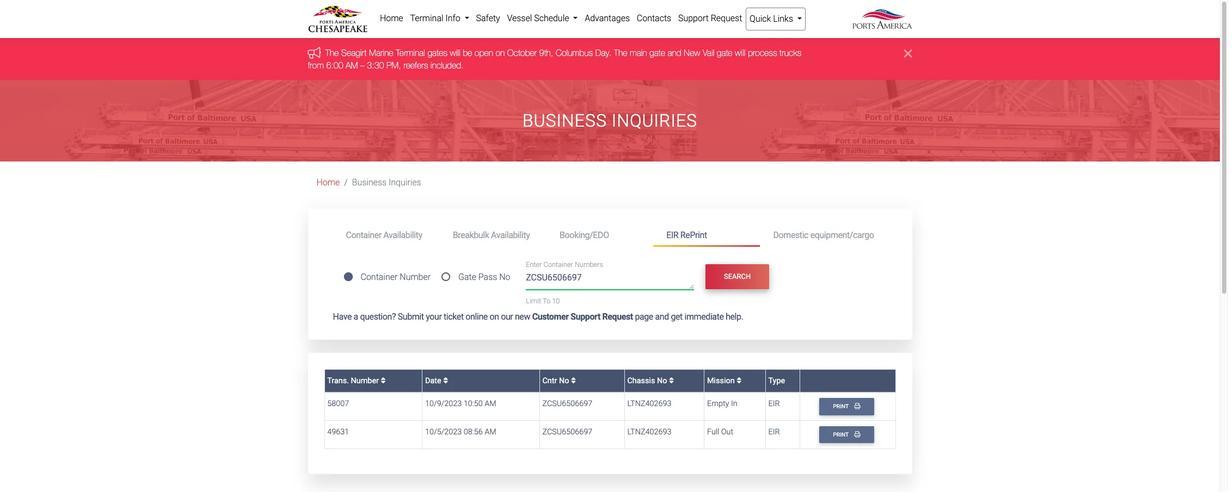 Task type: describe. For each thing, give the bounding box(es) containing it.
reprint
[[680, 230, 707, 240]]

1 gate from the left
[[649, 48, 665, 58]]

help.
[[726, 312, 743, 322]]

out
[[721, 428, 733, 437]]

cntr no link
[[542, 376, 576, 386]]

10/5/2023 08:56 am
[[425, 428, 496, 437]]

1 the from the left
[[325, 48, 339, 58]]

booking/edo link
[[546, 225, 653, 245]]

customer support request link
[[532, 312, 633, 322]]

chassis
[[627, 376, 655, 386]]

to
[[543, 297, 550, 305]]

no for chassis no
[[657, 376, 667, 386]]

number for container number
[[400, 272, 431, 283]]

container for container number
[[361, 272, 398, 283]]

ltnz402693 for full
[[627, 428, 671, 437]]

marine
[[369, 48, 393, 58]]

trans.
[[327, 376, 349, 386]]

ltnz402693 for empty
[[627, 400, 671, 409]]

vessel schedule
[[507, 13, 571, 23]]

bullhorn image
[[308, 47, 325, 59]]

print link for empty in
[[819, 399, 874, 416]]

quick links
[[750, 14, 795, 24]]

pm,
[[386, 60, 401, 70]]

10/5/2023
[[425, 428, 462, 437]]

10:50
[[464, 400, 483, 409]]

schedule
[[534, 13, 569, 23]]

sort image for cntr no
[[571, 377, 576, 385]]

process
[[748, 48, 777, 58]]

0 horizontal spatial home
[[317, 178, 340, 188]]

breakbulk availability link
[[440, 225, 546, 245]]

close image
[[904, 47, 912, 60]]

reefers
[[403, 60, 428, 70]]

0 vertical spatial terminal
[[410, 13, 443, 23]]

am for 10/9/2023 10:50 am
[[485, 400, 496, 409]]

1 horizontal spatial home
[[380, 13, 403, 23]]

search
[[724, 273, 751, 281]]

numbers
[[575, 261, 603, 269]]

safety link
[[473, 8, 504, 29]]

page
[[635, 312, 653, 322]]

type
[[768, 376, 785, 386]]

zcsu6506697 for 10/9/2023 10:50 am
[[542, 400, 592, 409]]

print link for full out
[[819, 427, 874, 444]]

quick
[[750, 14, 771, 24]]

customer
[[532, 312, 569, 322]]

58007
[[327, 400, 349, 409]]

1 horizontal spatial business
[[523, 110, 607, 131]]

gate
[[458, 272, 476, 283]]

question?
[[360, 312, 396, 322]]

domestic equipment/cargo
[[773, 230, 874, 240]]

trans. number link
[[327, 376, 386, 386]]

mission
[[707, 376, 737, 386]]

our
[[501, 312, 513, 322]]

gates
[[428, 48, 447, 58]]

gate pass no
[[458, 272, 510, 283]]

1 vertical spatial business inquiries
[[352, 178, 421, 188]]

new
[[684, 48, 700, 58]]

availability for breakbulk availability
[[491, 230, 530, 240]]

immediate
[[684, 312, 724, 322]]

support inside support request link
[[678, 13, 709, 23]]

quick links link
[[746, 8, 806, 30]]

full
[[707, 428, 719, 437]]

have
[[333, 312, 352, 322]]

a
[[354, 312, 358, 322]]

vail
[[703, 48, 714, 58]]

date
[[425, 376, 443, 386]]

in
[[731, 400, 737, 409]]

contacts
[[637, 13, 671, 23]]

1 vertical spatial container
[[544, 261, 573, 269]]

october
[[507, 48, 537, 58]]

availability for container availability
[[383, 230, 422, 240]]

number for trans. number
[[351, 376, 379, 386]]

columbus
[[556, 48, 593, 58]]

0 horizontal spatial request
[[602, 312, 633, 322]]

eir for empty in
[[768, 400, 780, 409]]

included.
[[430, 60, 464, 70]]

vessel
[[507, 13, 532, 23]]

seagirt
[[341, 48, 367, 58]]

chassis no link
[[627, 376, 674, 386]]

contacts link
[[633, 8, 675, 29]]

the seagirt marine terminal gates will be open on october 9th, columbus day. the main gate and new vail gate will process trucks from 6:00 am – 3:30 pm, reefers included. alert
[[0, 38, 1220, 80]]

1 horizontal spatial home link
[[376, 8, 407, 29]]

full out
[[707, 428, 733, 437]]

1 vertical spatial support
[[571, 312, 600, 322]]

cntr
[[542, 376, 557, 386]]

eir for full out
[[768, 428, 780, 437]]

and inside the seagirt marine terminal gates will be open on october 9th, columbus day. the main gate and new vail gate will process trucks from 6:00 am – 3:30 pm, reefers included.
[[668, 48, 681, 58]]

limit
[[526, 297, 541, 305]]

submit
[[398, 312, 424, 322]]

breakbulk availability
[[453, 230, 530, 240]]

10/9/2023
[[425, 400, 462, 409]]



Task type: locate. For each thing, give the bounding box(es) containing it.
1 print link from the top
[[819, 399, 874, 416]]

0 vertical spatial print link
[[819, 399, 874, 416]]

search button
[[705, 265, 769, 290]]

the
[[325, 48, 339, 58], [614, 48, 627, 58]]

1 vertical spatial zcsu6506697
[[542, 428, 592, 437]]

main
[[630, 48, 647, 58]]

am right "10:50"
[[485, 400, 496, 409]]

cntr no
[[542, 376, 571, 386]]

container for container availability
[[346, 230, 381, 240]]

terminal inside the seagirt marine terminal gates will be open on october 9th, columbus day. the main gate and new vail gate will process trucks from 6:00 am – 3:30 pm, reefers included.
[[396, 48, 425, 58]]

trans. number
[[327, 376, 381, 386]]

home
[[380, 13, 403, 23], [317, 178, 340, 188]]

the right day.
[[614, 48, 627, 58]]

1 vertical spatial am
[[485, 400, 496, 409]]

will left be
[[450, 48, 460, 58]]

be
[[463, 48, 472, 58]]

number left sort icon
[[351, 376, 379, 386]]

eir
[[666, 230, 678, 240], [768, 400, 780, 409], [768, 428, 780, 437]]

1 horizontal spatial availability
[[491, 230, 530, 240]]

Enter Container Numbers text field
[[526, 271, 694, 290]]

0 horizontal spatial gate
[[649, 48, 665, 58]]

print for in
[[833, 404, 850, 411]]

1 vertical spatial print link
[[819, 427, 874, 444]]

1 horizontal spatial the
[[614, 48, 627, 58]]

terminal info link
[[407, 8, 473, 29]]

sort image up "in"
[[737, 377, 741, 385]]

container up container number
[[346, 230, 381, 240]]

no for cntr no
[[559, 376, 569, 386]]

from
[[308, 60, 324, 70]]

terminal
[[410, 13, 443, 23], [396, 48, 425, 58]]

enter
[[526, 261, 542, 269]]

availability
[[383, 230, 422, 240], [491, 230, 530, 240]]

am for 10/5/2023 08:56 am
[[485, 428, 496, 437]]

2 horizontal spatial no
[[657, 376, 667, 386]]

terminal info
[[410, 13, 462, 23]]

your
[[426, 312, 442, 322]]

1 horizontal spatial support
[[678, 13, 709, 23]]

sort image up 10/9/2023
[[443, 377, 448, 385]]

print image
[[854, 432, 860, 438]]

gate right vail on the top
[[717, 48, 732, 58]]

9th,
[[539, 48, 553, 58]]

online
[[466, 312, 488, 322]]

and
[[668, 48, 681, 58], [655, 312, 669, 322]]

eir left reprint
[[666, 230, 678, 240]]

2 print from the top
[[833, 432, 850, 439]]

get
[[671, 312, 683, 322]]

inquiries
[[612, 110, 697, 131], [389, 178, 421, 188]]

empty
[[707, 400, 729, 409]]

1 vertical spatial inquiries
[[389, 178, 421, 188]]

have a question? submit your ticket online on our new customer support request page and get immediate help.
[[333, 312, 743, 322]]

10/9/2023 10:50 am
[[425, 400, 496, 409]]

advantages
[[585, 13, 630, 23]]

support right "customer"
[[571, 312, 600, 322]]

0 vertical spatial home link
[[376, 8, 407, 29]]

vessel schedule link
[[504, 8, 581, 29]]

new
[[515, 312, 530, 322]]

08:56
[[464, 428, 483, 437]]

0 vertical spatial inquiries
[[612, 110, 697, 131]]

0 horizontal spatial availability
[[383, 230, 422, 240]]

container up question?
[[361, 272, 398, 283]]

print for out
[[833, 432, 850, 439]]

0 horizontal spatial support
[[571, 312, 600, 322]]

3:30
[[367, 60, 384, 70]]

sort image for date
[[443, 377, 448, 385]]

sort image inside the chassis no link
[[669, 377, 674, 385]]

2 zcsu6506697 from the top
[[542, 428, 592, 437]]

1 vertical spatial eir
[[768, 400, 780, 409]]

am inside the seagirt marine terminal gates will be open on october 9th, columbus day. the main gate and new vail gate will process trucks from 6:00 am – 3:30 pm, reefers included.
[[346, 60, 358, 70]]

1 horizontal spatial number
[[400, 272, 431, 283]]

10
[[552, 297, 560, 305]]

domestic
[[773, 230, 808, 240]]

sort image inside mission link
[[737, 377, 741, 385]]

pass
[[478, 272, 497, 283]]

1 vertical spatial print
[[833, 432, 850, 439]]

day.
[[595, 48, 611, 58]]

terminal left info
[[410, 13, 443, 23]]

will
[[450, 48, 460, 58], [735, 48, 745, 58]]

eir down 'type'
[[768, 400, 780, 409]]

will left "process"
[[735, 48, 745, 58]]

0 vertical spatial container
[[346, 230, 381, 240]]

gate
[[649, 48, 665, 58], [717, 48, 732, 58]]

0 vertical spatial ltnz402693
[[627, 400, 671, 409]]

support up new
[[678, 13, 709, 23]]

2 vertical spatial am
[[485, 428, 496, 437]]

print left print image
[[833, 432, 850, 439]]

no right cntr
[[559, 376, 569, 386]]

1 will from the left
[[450, 48, 460, 58]]

safety
[[476, 13, 500, 23]]

on
[[496, 48, 505, 58], [490, 312, 499, 322]]

1 vertical spatial request
[[602, 312, 633, 322]]

availability up container number
[[383, 230, 422, 240]]

0 horizontal spatial inquiries
[[389, 178, 421, 188]]

date link
[[425, 376, 448, 386]]

sort image
[[381, 377, 386, 385]]

sort image
[[443, 377, 448, 385], [571, 377, 576, 385], [669, 377, 674, 385], [737, 377, 741, 385]]

container
[[346, 230, 381, 240], [544, 261, 573, 269], [361, 272, 398, 283]]

1 availability from the left
[[383, 230, 422, 240]]

advantages link
[[581, 8, 633, 29]]

the seagirt marine terminal gates will be open on october 9th, columbus day. the main gate and new vail gate will process trucks from 6:00 am – 3:30 pm, reefers included.
[[308, 48, 801, 70]]

4 sort image from the left
[[737, 377, 741, 385]]

number up submit
[[400, 272, 431, 283]]

eir reprint link
[[653, 225, 760, 247]]

3 sort image from the left
[[669, 377, 674, 385]]

2 sort image from the left
[[571, 377, 576, 385]]

sort image right chassis
[[669, 377, 674, 385]]

0 vertical spatial request
[[711, 13, 742, 23]]

0 horizontal spatial no
[[499, 272, 510, 283]]

print left print icon
[[833, 404, 850, 411]]

the seagirt marine terminal gates will be open on october 9th, columbus day. the main gate and new vail gate will process trucks from 6:00 am – 3:30 pm, reefers included. link
[[308, 48, 801, 70]]

print image
[[854, 404, 860, 410]]

trucks
[[780, 48, 801, 58]]

1 sort image from the left
[[443, 377, 448, 385]]

49631
[[327, 428, 349, 437]]

print link
[[819, 399, 874, 416], [819, 427, 874, 444]]

0 vertical spatial print
[[833, 404, 850, 411]]

am
[[346, 60, 358, 70], [485, 400, 496, 409], [485, 428, 496, 437]]

1 vertical spatial ltnz402693
[[627, 428, 671, 437]]

0 horizontal spatial will
[[450, 48, 460, 58]]

1 horizontal spatial inquiries
[[612, 110, 697, 131]]

am left – at the left top
[[346, 60, 358, 70]]

1 vertical spatial home
[[317, 178, 340, 188]]

1 zcsu6506697 from the top
[[542, 400, 592, 409]]

0 vertical spatial zcsu6506697
[[542, 400, 592, 409]]

0 vertical spatial business
[[523, 110, 607, 131]]

container number
[[361, 272, 431, 283]]

availability inside 'link'
[[491, 230, 530, 240]]

1 vertical spatial terminal
[[396, 48, 425, 58]]

gate right main
[[649, 48, 665, 58]]

2 gate from the left
[[717, 48, 732, 58]]

print
[[833, 404, 850, 411], [833, 432, 850, 439]]

and left new
[[668, 48, 681, 58]]

1 vertical spatial business
[[352, 178, 387, 188]]

support request link
[[675, 8, 746, 29]]

container availability link
[[333, 225, 440, 245]]

limit to 10
[[526, 297, 560, 305]]

2 ltnz402693 from the top
[[627, 428, 671, 437]]

terminal up 'reefers'
[[396, 48, 425, 58]]

am right 08:56
[[485, 428, 496, 437]]

equipment/cargo
[[810, 230, 874, 240]]

1 vertical spatial number
[[351, 376, 379, 386]]

sort image for mission
[[737, 377, 741, 385]]

on inside the seagirt marine terminal gates will be open on october 9th, columbus day. the main gate and new vail gate will process trucks from 6:00 am – 3:30 pm, reefers included.
[[496, 48, 505, 58]]

sort image inside cntr no link
[[571, 377, 576, 385]]

0 horizontal spatial the
[[325, 48, 339, 58]]

2 the from the left
[[614, 48, 627, 58]]

on left the our
[[490, 312, 499, 322]]

1 horizontal spatial will
[[735, 48, 745, 58]]

no right chassis
[[657, 376, 667, 386]]

availability up enter
[[491, 230, 530, 240]]

booking/edo
[[560, 230, 609, 240]]

request left quick
[[711, 13, 742, 23]]

1 horizontal spatial no
[[559, 376, 569, 386]]

eir right out
[[768, 428, 780, 437]]

breakbulk
[[453, 230, 489, 240]]

open
[[475, 48, 493, 58]]

container right enter
[[544, 261, 573, 269]]

no
[[499, 272, 510, 283], [559, 376, 569, 386], [657, 376, 667, 386]]

2 vertical spatial eir
[[768, 428, 780, 437]]

domestic equipment/cargo link
[[760, 225, 887, 245]]

0 horizontal spatial home link
[[317, 178, 340, 188]]

6:00
[[326, 60, 343, 70]]

zcsu6506697 for 10/5/2023 08:56 am
[[542, 428, 592, 437]]

sort image inside date link
[[443, 377, 448, 385]]

0 vertical spatial eir
[[666, 230, 678, 240]]

1 vertical spatial home link
[[317, 178, 340, 188]]

empty in
[[707, 400, 737, 409]]

1 vertical spatial and
[[655, 312, 669, 322]]

no right pass
[[499, 272, 510, 283]]

1 vertical spatial on
[[490, 312, 499, 322]]

2 print link from the top
[[819, 427, 874, 444]]

0 horizontal spatial business inquiries
[[352, 178, 421, 188]]

0 vertical spatial support
[[678, 13, 709, 23]]

0 vertical spatial am
[[346, 60, 358, 70]]

on right open
[[496, 48, 505, 58]]

1 print from the top
[[833, 404, 850, 411]]

1 horizontal spatial gate
[[717, 48, 732, 58]]

chassis no
[[627, 376, 669, 386]]

info
[[446, 13, 460, 23]]

ltnz402693
[[627, 400, 671, 409], [627, 428, 671, 437]]

0 horizontal spatial number
[[351, 376, 379, 386]]

0 vertical spatial home
[[380, 13, 403, 23]]

sort image right cntr
[[571, 377, 576, 385]]

enter container numbers
[[526, 261, 603, 269]]

and left 'get'
[[655, 312, 669, 322]]

sort image for chassis no
[[669, 377, 674, 385]]

2 will from the left
[[735, 48, 745, 58]]

eir reprint
[[666, 230, 707, 240]]

0 vertical spatial and
[[668, 48, 681, 58]]

ticket
[[444, 312, 464, 322]]

request left page
[[602, 312, 633, 322]]

container availability
[[346, 230, 422, 240]]

2 vertical spatial container
[[361, 272, 398, 283]]

the up 6:00
[[325, 48, 339, 58]]

0 vertical spatial on
[[496, 48, 505, 58]]

2 availability from the left
[[491, 230, 530, 240]]

0 horizontal spatial business
[[352, 178, 387, 188]]

0 vertical spatial business inquiries
[[523, 110, 697, 131]]

support
[[678, 13, 709, 23], [571, 312, 600, 322]]

print link up print image
[[819, 399, 874, 416]]

0 vertical spatial number
[[400, 272, 431, 283]]

print link down print icon
[[819, 427, 874, 444]]

1 horizontal spatial business inquiries
[[523, 110, 697, 131]]

mission link
[[707, 376, 741, 386]]

1 horizontal spatial request
[[711, 13, 742, 23]]

1 ltnz402693 from the top
[[627, 400, 671, 409]]



Task type: vqa. For each thing, say whether or not it's contained in the screenshot.
Home link to the right
yes



